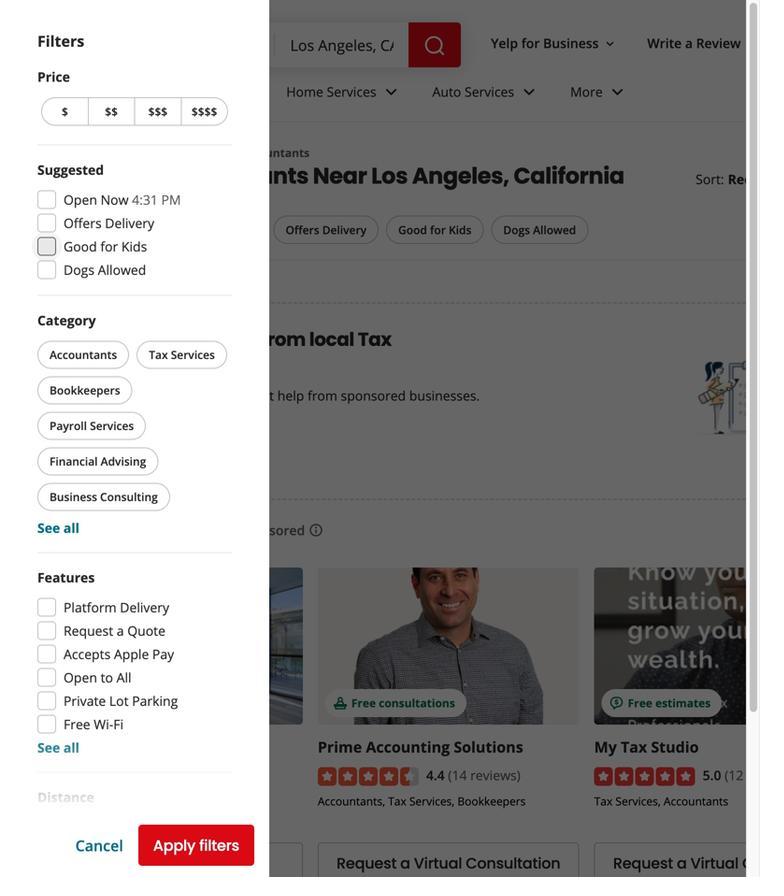 Task type: describe. For each thing, give the bounding box(es) containing it.
private
[[64, 692, 106, 710]]

auto services
[[433, 83, 515, 101]]

platform delivery
[[64, 599, 169, 617]]

bird's-
[[64, 819, 102, 837]]

view business link
[[41, 843, 303, 878]]

request for request a virtual consultation
[[337, 854, 397, 875]]

free price estimates from local tax professionals tell us about your project and get help from sponsored businesses.
[[69, 326, 480, 405]]

4.4 (14 reviews)
[[427, 767, 521, 784]]

(21
[[172, 767, 191, 784]]

home services
[[287, 83, 377, 101]]

$100 for $120 deal link
[[41, 568, 303, 725]]

mi.)
[[125, 844, 148, 862]]

write
[[648, 34, 682, 52]]

accountants link
[[239, 145, 310, 160]]

driving
[[64, 844, 107, 862]]

see for category
[[37, 519, 60, 537]]

accepts
[[64, 646, 111, 663]]

delivery inside button
[[323, 222, 367, 238]]

0 vertical spatial business
[[544, 34, 599, 52]]

tax down 4.4 star rating image
[[388, 794, 407, 810]]

see all button for features
[[37, 739, 79, 757]]

auto services link
[[418, 67, 556, 122]]

accounting
[[366, 737, 450, 757]]

estimates inside free price estimates from local tax professionals tell us about your project and get help from sponsored businesses.
[[163, 326, 257, 353]]

open to all
[[64, 669, 132, 687]]

0 horizontal spatial offers
[[64, 214, 102, 232]]

for left you on the left of page
[[166, 517, 191, 543]]

top
[[37, 160, 79, 192]]

jarrar
[[41, 737, 85, 757]]

tax down '5 star rating' image
[[595, 794, 613, 810]]

quote
[[127, 622, 166, 640]]

1 vertical spatial from
[[308, 387, 338, 405]]

get started
[[84, 445, 167, 466]]

you
[[195, 517, 230, 543]]

tax services, accountants
[[595, 794, 729, 810]]

co
[[743, 854, 761, 875]]

yelp for yelp
[[37, 145, 62, 160]]

good inside good for kids button
[[399, 222, 428, 238]]

16 filter v2 image
[[53, 223, 68, 238]]

accountants down home at left
[[239, 145, 310, 160]]

all for features
[[64, 739, 79, 757]]

free for estimates
[[629, 696, 653, 711]]

good for kids button
[[387, 216, 484, 244]]

solutions
[[454, 737, 524, 757]]

consultation
[[466, 854, 561, 875]]

services for payroll services
[[90, 418, 134, 434]]

financial advising
[[50, 454, 146, 469]]

reviews) for prime accounting solutions
[[471, 767, 521, 784]]

a for request a virtual co
[[677, 854, 687, 875]]

studio
[[652, 737, 700, 757]]

price
[[113, 326, 160, 353]]

free for consultations
[[352, 696, 376, 711]]

allowed inside 'button'
[[533, 222, 577, 238]]

1 vertical spatial dogs
[[64, 261, 95, 279]]

jarrar & associates cpas link
[[41, 737, 223, 757]]

$$$$
[[192, 104, 217, 119]]

accountants down the "$$$$" button
[[163, 160, 309, 192]]

advising inside button
[[101, 454, 146, 469]]

a for write a review
[[686, 34, 693, 52]]

kids inside button
[[449, 222, 472, 238]]

prime
[[318, 737, 362, 757]]

lot
[[109, 692, 129, 710]]

price group
[[37, 67, 232, 130]]

payroll inside tax services, payroll services, financial advising
[[230, 797, 265, 812]]

view business
[[120, 854, 224, 875]]

request for request a virtual co
[[614, 854, 674, 875]]

business consulting button
[[37, 483, 170, 511]]

5.0 (12 rev
[[703, 767, 761, 784]]

category
[[37, 312, 96, 329]]

see all button for category
[[37, 519, 79, 537]]

bookkeepers inside bookkeepers button
[[50, 383, 120, 398]]

4.4 star rating image
[[318, 768, 419, 787]]

my
[[595, 737, 617, 757]]

top 10 best accountants near los angeles, california
[[37, 160, 625, 192]]

a for request a virtual consultation
[[401, 854, 411, 875]]

near
[[313, 160, 367, 192]]

services for tax services
[[171, 347, 215, 363]]

get
[[255, 387, 274, 405]]

free estimates
[[629, 696, 711, 711]]

delivery up quote at the bottom left of the page
[[120, 599, 169, 617]]

16 deal v2 image
[[56, 696, 71, 711]]

business
[[159, 854, 224, 875]]

advising inside tax services, payroll services, financial advising
[[138, 813, 182, 828]]

accountants inside button
[[50, 347, 117, 363]]

services, down 16 verified v2 "image"
[[41, 813, 86, 828]]

fi
[[113, 716, 124, 734]]

get started button
[[69, 435, 182, 476]]

apply filters button
[[138, 825, 255, 867]]

consultations
[[379, 696, 456, 711]]

my tax studio link
[[595, 737, 700, 757]]

features
[[37, 569, 95, 587]]

for down now at the top of page
[[100, 238, 118, 255]]

project
[[182, 387, 225, 405]]

offers inside offers delivery button
[[286, 222, 320, 238]]

estimates inside the free estimates link
[[656, 696, 711, 711]]

5 star rating image
[[595, 768, 696, 787]]

request for request a quote
[[64, 622, 113, 640]]

$120
[[123, 696, 148, 711]]

request a quote
[[64, 622, 166, 640]]

consulting
[[100, 489, 158, 505]]

business categories element
[[142, 67, 761, 122]]

jarrar & associates cpas
[[41, 737, 223, 757]]

virtual for co
[[691, 854, 739, 875]]

parking
[[132, 692, 178, 710]]

wi-
[[94, 716, 114, 734]]

for inside filters group
[[430, 222, 446, 238]]

request a virtual co
[[614, 854, 761, 875]]

request a virtual consultation
[[337, 854, 561, 875]]

16 free consultations v2 image
[[333, 696, 348, 711]]

free for wi-
[[64, 716, 90, 734]]

tell
[[69, 387, 90, 405]]

kids inside group
[[122, 238, 147, 255]]

eye
[[102, 819, 123, 837]]

$$$$ button
[[181, 97, 228, 126]]

cancel button
[[75, 836, 123, 856]]

now
[[101, 191, 129, 209]]

all inside 'button'
[[76, 222, 89, 238]]

24 chevron down v2 image for auto services
[[518, 81, 541, 103]]

review
[[697, 34, 742, 52]]

$$$
[[148, 104, 168, 119]]

1 vertical spatial dogs allowed
[[64, 261, 146, 279]]

1 vertical spatial view
[[120, 854, 155, 875]]

free for price
[[69, 326, 109, 353]]

open for open now 4:31 pm
[[64, 191, 97, 209]]

financial inside tax services, payroll services, financial advising
[[89, 813, 135, 828]]

dogs allowed button
[[492, 216, 589, 244]]

view inside bird's-eye view driving (5 mi.)
[[127, 819, 156, 837]]

verified license
[[60, 797, 149, 812]]

reviews) for jarrar & associates cpas
[[194, 767, 244, 784]]

group containing category
[[34, 311, 232, 538]]

0 horizontal spatial good
[[64, 238, 97, 255]]

platform
[[64, 599, 117, 617]]

4:31
[[132, 191, 158, 209]]

open for open to all
[[64, 669, 97, 687]]

$100 for $120 deal
[[75, 696, 176, 711]]

see for features
[[37, 739, 60, 757]]

my tax studio
[[595, 737, 700, 757]]

10
[[84, 160, 106, 192]]



Task type: vqa. For each thing, say whether or not it's contained in the screenshot.
Manage
no



Task type: locate. For each thing, give the bounding box(es) containing it.
price
[[37, 68, 70, 86]]

sort:
[[696, 170, 725, 188]]

apple
[[114, 646, 149, 663]]

bookkeepers
[[50, 383, 120, 398], [458, 794, 526, 810]]

all right 16 filter v2 icon
[[76, 222, 89, 238]]

financial advising button
[[37, 448, 158, 476]]

a down the accountants, tax services, bookkeepers on the bottom of the page
[[401, 854, 411, 875]]

0 vertical spatial open
[[64, 191, 97, 209]]

(14
[[449, 767, 467, 784]]

good for kids down now at the top of page
[[64, 238, 147, 255]]

0 vertical spatial dogs
[[504, 222, 531, 238]]

business
[[544, 34, 599, 52], [50, 489, 97, 505]]

offers delivery down "top 10 best accountants near los angeles, california"
[[286, 222, 367, 238]]

2 see all from the top
[[37, 739, 79, 757]]

offers down "top 10 best accountants near los angeles, california"
[[286, 222, 320, 238]]

open
[[64, 191, 97, 209], [64, 669, 97, 687]]

apply filters
[[153, 836, 240, 857]]

payroll
[[50, 418, 87, 434], [230, 797, 265, 812]]

24 chevron down v2 image inside the home services link
[[380, 81, 403, 103]]

verified
[[60, 797, 104, 812]]

1 see all button from the top
[[37, 519, 79, 537]]

free price estimates from local tax professionals image
[[699, 348, 761, 441]]

1 vertical spatial see all button
[[37, 739, 79, 757]]

0 vertical spatial estimates
[[163, 326, 257, 353]]

1 vertical spatial all
[[117, 669, 132, 687]]

dogs down all 'button'
[[64, 261, 95, 279]]

1 all from the top
[[64, 519, 79, 537]]

professional services
[[92, 145, 209, 160]]

a for request a quote
[[117, 622, 124, 640]]

for up fi
[[103, 696, 120, 711]]

yelp inside button
[[491, 34, 518, 52]]

0 horizontal spatial virtual
[[414, 854, 462, 875]]

professional
[[92, 145, 161, 160]]

reviews) down cpas
[[194, 767, 244, 784]]

professionals
[[69, 353, 194, 379]]

private lot parking
[[64, 692, 178, 710]]

a up accepts apple pay
[[117, 622, 124, 640]]

all button
[[41, 216, 102, 245]]

services for auto services
[[465, 83, 515, 101]]

rev
[[748, 767, 761, 784]]

home services link
[[272, 67, 418, 122]]

24 chevron down v2 image
[[380, 81, 403, 103], [518, 81, 541, 103], [607, 81, 629, 103]]

and
[[228, 387, 252, 405]]

virtual down the accountants, tax services, bookkeepers on the bottom of the page
[[414, 854, 462, 875]]

allowed down california
[[533, 222, 577, 238]]

1 horizontal spatial all
[[117, 669, 132, 687]]

1 horizontal spatial bookkeepers
[[458, 794, 526, 810]]

good down open now 4:31 pm
[[64, 238, 97, 255]]

financial inside button
[[50, 454, 98, 469]]

1 horizontal spatial allowed
[[533, 222, 577, 238]]

1 see from the top
[[37, 519, 60, 537]]

0 vertical spatial dogs allowed
[[504, 222, 577, 238]]

all inside group
[[117, 669, 132, 687]]

0 vertical spatial see all
[[37, 519, 79, 537]]

offers
[[109, 517, 162, 543]]

4.6 (21 reviews)
[[150, 767, 244, 784]]

1 horizontal spatial yelp
[[491, 34, 518, 52]]

kids down 4:31
[[122, 238, 147, 255]]

request down tax services, accountants
[[614, 854, 674, 875]]

$ button
[[41, 97, 88, 126]]

virtual for consultation
[[414, 854, 462, 875]]

1 horizontal spatial payroll
[[230, 797, 265, 812]]

0 vertical spatial good for kids
[[399, 222, 472, 238]]

dogs inside 'button'
[[504, 222, 531, 238]]

1 horizontal spatial from
[[308, 387, 338, 405]]

us
[[94, 387, 108, 405]]

0 vertical spatial see all button
[[37, 519, 79, 537]]

1 vertical spatial yelp
[[37, 145, 62, 160]]

distance
[[37, 789, 94, 807]]

free wi-fi
[[64, 716, 124, 734]]

0 vertical spatial group
[[37, 160, 232, 280]]

services down us
[[90, 418, 134, 434]]

16 verified v2 image
[[41, 796, 56, 811]]

free consultations
[[352, 696, 456, 711]]

tax services, payroll services, financial advising
[[41, 797, 265, 828]]

0 horizontal spatial dogs
[[64, 261, 95, 279]]

special offers for you
[[37, 517, 230, 543]]

4.6 star rating image
[[41, 768, 142, 787]]

2 reviews) from the left
[[471, 767, 521, 784]]

offers
[[64, 214, 102, 232], [286, 222, 320, 238]]

1 reviews) from the left
[[194, 767, 244, 784]]

24 chevron down v2 image for home services
[[380, 81, 403, 103]]

3 24 chevron down v2 image from the left
[[607, 81, 629, 103]]

your
[[151, 387, 179, 405]]

2 horizontal spatial 24 chevron down v2 image
[[607, 81, 629, 103]]

24 chevron down v2 image down yelp for business
[[518, 81, 541, 103]]

reviews)
[[194, 767, 244, 784], [471, 767, 521, 784]]

tax right my at the right bottom of the page
[[621, 737, 648, 757]]

for up auto services link
[[522, 34, 540, 52]]

1 horizontal spatial estimates
[[656, 696, 711, 711]]

kids
[[449, 222, 472, 238], [122, 238, 147, 255]]

a down tax services, accountants
[[677, 854, 687, 875]]

started
[[114, 445, 167, 466]]

reviews) down solutions
[[471, 767, 521, 784]]

kids down "angeles,"
[[449, 222, 472, 238]]

2 see from the top
[[37, 739, 60, 757]]

offers delivery button
[[274, 216, 379, 244]]

view
[[127, 819, 156, 837], [120, 854, 155, 875]]

cancel
[[75, 836, 123, 856]]

0 vertical spatial view
[[127, 819, 156, 837]]

dogs down california
[[504, 222, 531, 238]]

1 vertical spatial group
[[34, 311, 232, 538]]

see all up features
[[37, 519, 79, 537]]

1 vertical spatial financial
[[89, 813, 135, 828]]

1 virtual from the left
[[414, 854, 462, 875]]

yelp
[[491, 34, 518, 52], [37, 145, 62, 160]]

1 horizontal spatial 24 chevron down v2 image
[[518, 81, 541, 103]]

1 horizontal spatial kids
[[449, 222, 472, 238]]

0 vertical spatial good
[[399, 222, 428, 238]]

accountants, tax services, bookkeepers
[[318, 794, 526, 810]]

0 horizontal spatial yelp
[[37, 145, 62, 160]]

see all for category
[[37, 519, 79, 537]]

0 horizontal spatial payroll
[[50, 418, 87, 434]]

1 vertical spatial open
[[64, 669, 97, 687]]

free right 16 free estimates v2 icon
[[629, 696, 653, 711]]

24 chevron down v2 image left auto
[[380, 81, 403, 103]]

1 vertical spatial see
[[37, 739, 60, 757]]

0 horizontal spatial reviews)
[[194, 767, 244, 784]]

0 horizontal spatial 24 chevron down v2 image
[[380, 81, 403, 103]]

see all button up features
[[37, 519, 79, 537]]

bookkeepers down accountants button
[[50, 383, 120, 398]]

tax inside button
[[149, 347, 168, 363]]

license
[[107, 797, 149, 812]]

estimates up project
[[163, 326, 257, 353]]

all for category
[[64, 519, 79, 537]]

2 24 chevron down v2 image from the left
[[518, 81, 541, 103]]

all down business consulting button
[[64, 519, 79, 537]]

free inside free price estimates from local tax professionals tell us about your project and get help from sponsored businesses.
[[69, 326, 109, 353]]

dogs allowed down california
[[504, 222, 577, 238]]

services, down 4.6 (21 reviews)
[[182, 797, 227, 812]]

0 vertical spatial yelp
[[491, 34, 518, 52]]

payroll up filters
[[230, 797, 265, 812]]

1 horizontal spatial virtual
[[691, 854, 739, 875]]

0 horizontal spatial kids
[[122, 238, 147, 255]]

free right 16 free consultations v2 "image" on the left of page
[[352, 696, 376, 711]]

tax down 4.6
[[160, 797, 179, 812]]

good for kids
[[399, 222, 472, 238], [64, 238, 147, 255]]

yelp up suggested in the left of the page
[[37, 145, 62, 160]]

see all left &
[[37, 739, 79, 757]]

offers down now at the top of page
[[64, 214, 102, 232]]

filters
[[37, 31, 84, 51]]

a inside group
[[117, 622, 124, 640]]

1 vertical spatial business
[[50, 489, 97, 505]]

allowed down all 'button'
[[98, 261, 146, 279]]

cpas
[[186, 737, 223, 757]]

more link
[[556, 67, 644, 122]]

services up project
[[171, 347, 215, 363]]

see all button left &
[[37, 739, 79, 757]]

dogs
[[504, 222, 531, 238], [64, 261, 95, 279]]

option group
[[37, 788, 232, 878]]

deal
[[151, 696, 176, 711]]

financial
[[50, 454, 98, 469], [89, 813, 135, 828]]

offers delivery down now at the top of page
[[64, 214, 154, 232]]

tax up your
[[149, 347, 168, 363]]

from left local
[[261, 326, 306, 353]]

accountants down 5.0
[[664, 794, 729, 810]]

1 horizontal spatial offers
[[286, 222, 320, 238]]

services for home services
[[327, 83, 377, 101]]

about
[[112, 387, 147, 405]]

16 chevron down v2 image
[[603, 36, 618, 51]]

tax inside tax services, payroll services, financial advising
[[160, 797, 179, 812]]

all left &
[[64, 739, 79, 757]]

dogs allowed inside 'button'
[[504, 222, 577, 238]]

24 chevron down v2 image for more
[[607, 81, 629, 103]]

16 free estimates v2 image
[[610, 696, 625, 711]]

request
[[64, 622, 113, 640], [337, 854, 397, 875], [614, 854, 674, 875]]

yelp up auto services link
[[491, 34, 518, 52]]

business up the special
[[50, 489, 97, 505]]

1 horizontal spatial dogs allowed
[[504, 222, 577, 238]]

from right help
[[308, 387, 338, 405]]

2 all from the top
[[64, 739, 79, 757]]

group containing features
[[37, 568, 232, 757]]

financial down payroll services button
[[50, 454, 98, 469]]

estimates up the studio
[[656, 696, 711, 711]]

see up features
[[37, 519, 60, 537]]

0 horizontal spatial allowed
[[98, 261, 146, 279]]

1 vertical spatial good
[[64, 238, 97, 255]]

good for kids down "angeles,"
[[399, 222, 472, 238]]

$
[[62, 104, 68, 119]]

0 vertical spatial all
[[64, 519, 79, 537]]

0 vertical spatial see
[[37, 519, 60, 537]]

0 horizontal spatial bookkeepers
[[50, 383, 120, 398]]

businesses.
[[410, 387, 480, 405]]

1 vertical spatial advising
[[138, 813, 182, 828]]

advising
[[101, 454, 146, 469], [138, 813, 182, 828]]

0 vertical spatial from
[[261, 326, 306, 353]]

write a review
[[648, 34, 742, 52]]

0 vertical spatial kids
[[449, 222, 472, 238]]

tax inside free price estimates from local tax professionals tell us about your project and get help from sponsored businesses.
[[358, 326, 392, 353]]

for down "angeles,"
[[430, 222, 446, 238]]

1 horizontal spatial dogs
[[504, 222, 531, 238]]

good for kids inside good for kids button
[[399, 222, 472, 238]]

1 vertical spatial good for kids
[[64, 238, 147, 255]]

1 see all from the top
[[37, 519, 79, 537]]

delivery down open now 4:31 pm
[[105, 214, 154, 232]]

1 vertical spatial see all
[[37, 739, 79, 757]]

1 vertical spatial all
[[64, 739, 79, 757]]

24 chevron down v2 image inside auto services link
[[518, 81, 541, 103]]

apply
[[153, 836, 196, 857]]

group
[[37, 160, 232, 280], [34, 311, 232, 538], [37, 568, 232, 757]]

1 horizontal spatial business
[[544, 34, 599, 52]]

help
[[278, 387, 304, 405]]

restaurants link
[[142, 67, 272, 122]]

0 horizontal spatial all
[[76, 222, 89, 238]]

1 vertical spatial payroll
[[230, 797, 265, 812]]

24 chevron down v2 image right more at the right of the page
[[607, 81, 629, 103]]

yelp for yelp for business
[[491, 34, 518, 52]]

auto
[[433, 83, 462, 101]]

0 vertical spatial bookkeepers
[[50, 383, 120, 398]]

offers delivery
[[64, 214, 154, 232], [286, 222, 367, 238]]

16 info v2 image
[[309, 523, 324, 538]]

good down los
[[399, 222, 428, 238]]

estimates
[[163, 326, 257, 353], [656, 696, 711, 711]]

request a virtual consultation button
[[318, 843, 580, 878]]

to
[[101, 669, 113, 687]]

0 vertical spatial financial
[[50, 454, 98, 469]]

payroll inside button
[[50, 418, 87, 434]]

services, down 4.4
[[410, 794, 455, 810]]

prime accounting solutions
[[318, 737, 524, 757]]

services right home at left
[[327, 83, 377, 101]]

1 horizontal spatial good
[[399, 222, 428, 238]]

1 horizontal spatial request
[[337, 854, 397, 875]]

0 horizontal spatial dogs allowed
[[64, 261, 146, 279]]

0 horizontal spatial business
[[50, 489, 97, 505]]

search image
[[424, 35, 446, 57]]

None search field
[[142, 22, 465, 67]]

all
[[76, 222, 89, 238], [117, 669, 132, 687]]

dogs allowed
[[504, 222, 577, 238], [64, 261, 146, 279]]

1 horizontal spatial offers delivery
[[286, 222, 367, 238]]

accountants up bookkeepers button
[[50, 347, 117, 363]]

2 horizontal spatial request
[[614, 854, 674, 875]]

1 vertical spatial allowed
[[98, 261, 146, 279]]

filters group
[[37, 216, 593, 245]]

0 vertical spatial all
[[76, 222, 89, 238]]

verified license button
[[60, 795, 149, 812]]

$$$ button
[[134, 97, 181, 126]]

0 horizontal spatial good for kids
[[64, 238, 147, 255]]

1 vertical spatial kids
[[122, 238, 147, 255]]

0 horizontal spatial request
[[64, 622, 113, 640]]

1 24 chevron down v2 image from the left
[[380, 81, 403, 103]]

services for professional services
[[164, 145, 209, 160]]

local
[[309, 326, 355, 353]]

virtual left co
[[691, 854, 739, 875]]

open down suggested in the left of the page
[[64, 191, 97, 209]]

services, down '5 star rating' image
[[616, 794, 661, 810]]

1 vertical spatial estimates
[[656, 696, 711, 711]]

group containing suggested
[[37, 160, 232, 280]]

financial down verified license
[[89, 813, 135, 828]]

offers delivery inside button
[[286, 222, 367, 238]]

2 see all button from the top
[[37, 739, 79, 757]]

0 horizontal spatial from
[[261, 326, 306, 353]]

$$ button
[[88, 97, 134, 126]]

free inside "link"
[[352, 696, 376, 711]]

1 vertical spatial bookkeepers
[[458, 794, 526, 810]]

0 vertical spatial advising
[[101, 454, 146, 469]]

0 vertical spatial payroll
[[50, 418, 87, 434]]

suggested
[[37, 161, 104, 179]]

option group containing distance
[[37, 788, 232, 878]]

home
[[287, 83, 324, 101]]

services right auto
[[465, 83, 515, 101]]

2 vertical spatial group
[[37, 568, 232, 757]]

1 horizontal spatial good for kids
[[399, 222, 472, 238]]

payroll down tell
[[50, 418, 87, 434]]

dogs allowed down all 'button'
[[64, 261, 146, 279]]

best
[[110, 160, 159, 192]]

1 open from the top
[[64, 191, 97, 209]]

request up accepts
[[64, 622, 113, 640]]

a
[[686, 34, 693, 52], [117, 622, 124, 640], [401, 854, 411, 875], [677, 854, 687, 875]]

0 vertical spatial allowed
[[533, 222, 577, 238]]

24 chevron down v2 image inside the more link
[[607, 81, 629, 103]]

services down $$$$
[[164, 145, 209, 160]]

free down $100
[[64, 716, 90, 734]]

4.4
[[427, 767, 445, 784]]

bookkeepers down '4.4 (14 reviews)'
[[458, 794, 526, 810]]

write a review link
[[640, 26, 749, 60]]

business left 16 chevron down v2 image
[[544, 34, 599, 52]]

see all for features
[[37, 739, 79, 757]]

2 open from the top
[[64, 669, 97, 687]]

2 virtual from the left
[[691, 854, 739, 875]]

all right to on the bottom of the page
[[117, 669, 132, 687]]

request down accountants,
[[337, 854, 397, 875]]

tax right local
[[358, 326, 392, 353]]

(12
[[725, 767, 744, 784]]

delivery down near on the top of page
[[323, 222, 367, 238]]

a right write
[[686, 34, 693, 52]]

1 horizontal spatial reviews)
[[471, 767, 521, 784]]

free
[[69, 326, 109, 353], [352, 696, 376, 711], [629, 696, 653, 711], [64, 716, 90, 734]]

bookkeepers button
[[37, 377, 132, 405]]

open up 'private'
[[64, 669, 97, 687]]

free left price
[[69, 326, 109, 353]]

0 horizontal spatial estimates
[[163, 326, 257, 353]]

see left &
[[37, 739, 60, 757]]

0 horizontal spatial offers delivery
[[64, 214, 154, 232]]



